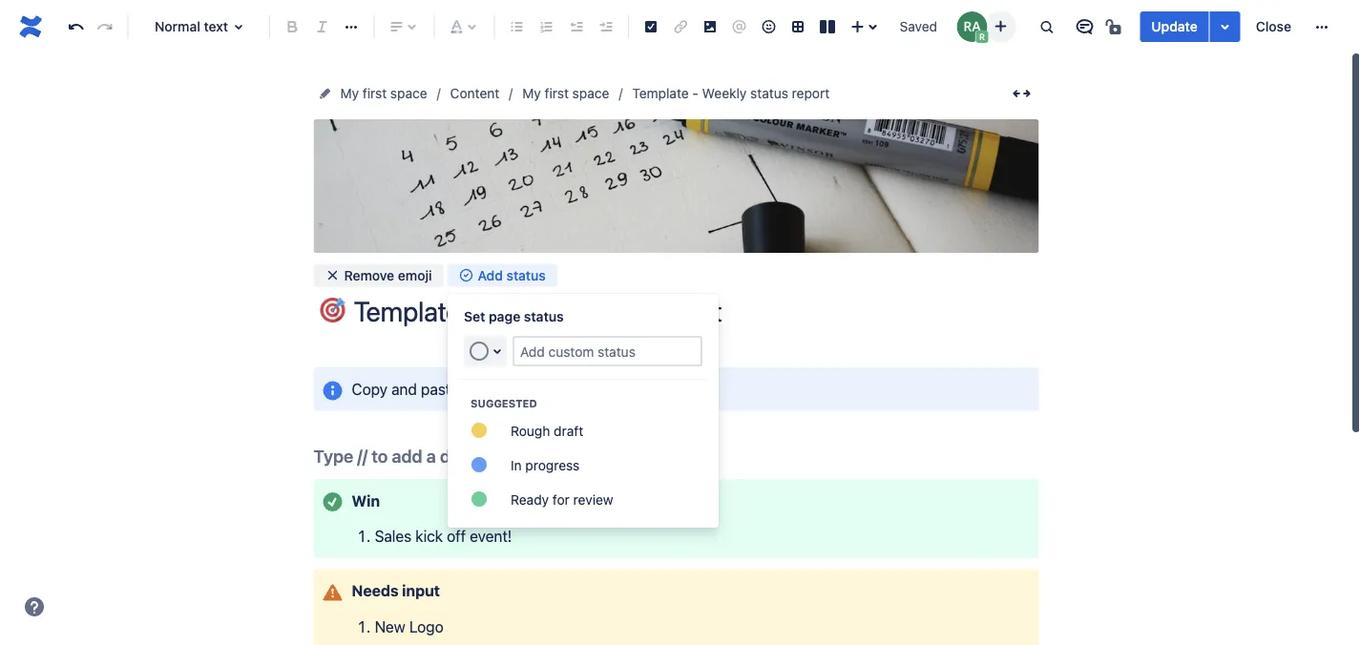 Task type: locate. For each thing, give the bounding box(es) containing it.
template - weekly status report link
[[633, 82, 830, 105]]

space
[[391, 85, 428, 101], [573, 85, 610, 101]]

update left header
[[613, 194, 656, 209]]

update for update
[[1152, 19, 1198, 34]]

1 horizontal spatial my first space
[[523, 85, 610, 101]]

needs
[[352, 582, 399, 600]]

status left report
[[751, 85, 789, 101]]

in progress button
[[448, 448, 719, 482]]

ruby anderson image
[[957, 11, 988, 42]]

-
[[693, 85, 699, 101]]

text
[[204, 19, 228, 34]]

1 my from the left
[[340, 85, 359, 101]]

1 horizontal spatial my first space link
[[523, 82, 610, 105]]

remove emoji
[[344, 267, 432, 283]]

suggested element
[[471, 397, 719, 410], [448, 414, 719, 517]]

content
[[450, 85, 500, 101]]

1 space from the left
[[391, 85, 428, 101]]

update inside popup button
[[613, 194, 656, 209]]

confluence image
[[15, 11, 46, 42]]

0 horizontal spatial my
[[340, 85, 359, 101]]

:dart: image
[[320, 298, 345, 323], [320, 298, 345, 323]]

my first space down outdent ⇧tab icon
[[523, 85, 610, 101]]

1 horizontal spatial space
[[573, 85, 610, 101]]

close
[[1257, 19, 1292, 34]]

numbered list ⌘⇧7 image
[[535, 15, 558, 38]]

first down numbered list ⌘⇧7 image
[[545, 85, 569, 101]]

no restrictions image
[[1104, 15, 1127, 38]]

1 my first space link from the left
[[340, 82, 428, 105]]

review
[[574, 492, 614, 507]]

confluence image
[[15, 11, 46, 42]]

2 vertical spatial status
[[524, 309, 564, 325]]

panel success image
[[321, 491, 344, 514]]

header
[[660, 194, 701, 209]]

1 first from the left
[[363, 85, 387, 101]]

0 horizontal spatial space
[[391, 85, 428, 101]]

event!
[[470, 527, 512, 546]]

progress
[[526, 457, 580, 473]]

template
[[633, 85, 689, 101]]

1 horizontal spatial my
[[523, 85, 541, 101]]

my right content
[[523, 85, 541, 101]]

1 vertical spatial update
[[613, 194, 656, 209]]

update
[[1152, 19, 1198, 34], [613, 194, 656, 209]]

rough
[[511, 423, 551, 439]]

space left content
[[391, 85, 428, 101]]

status right add on the left of page
[[507, 267, 546, 283]]

0 horizontal spatial first
[[363, 85, 387, 101]]

copy
[[352, 380, 388, 398]]

my right move this page image
[[340, 85, 359, 101]]

0 vertical spatial for
[[546, 380, 565, 398]]

panel warning image
[[321, 582, 344, 605]]

kick
[[416, 527, 443, 546]]

page
[[489, 309, 521, 325]]

report
[[792, 85, 830, 101]]

find and replace image
[[1036, 15, 1059, 38]]

make page full-width image
[[1011, 82, 1034, 105]]

2 space from the left
[[573, 85, 610, 101]]

first right move this page image
[[363, 85, 387, 101]]

1 vertical spatial suggested element
[[448, 414, 719, 517]]

0 vertical spatial suggested element
[[471, 397, 719, 410]]

content link
[[450, 82, 500, 105]]

for left 'each'
[[546, 380, 565, 398]]

comment icon image
[[1074, 15, 1097, 38]]

Add custom status field
[[515, 338, 701, 365]]

emoji
[[398, 267, 432, 283]]

my
[[340, 85, 359, 101], [523, 85, 541, 101]]

for right ready
[[553, 492, 570, 507]]

1 vertical spatial for
[[553, 492, 570, 507]]

2 first from the left
[[545, 85, 569, 101]]

my first space
[[340, 85, 428, 101], [523, 85, 610, 101]]

add image, video, or file image
[[699, 15, 722, 38]]

more image
[[1311, 15, 1334, 38]]

image
[[704, 194, 740, 209]]

in progress
[[511, 457, 580, 473]]

rough draft
[[511, 423, 584, 439]]

first
[[363, 85, 387, 101], [545, 85, 569, 101]]

0 vertical spatial update
[[1152, 19, 1198, 34]]

emoji image
[[758, 15, 781, 38]]

suggested element containing suggested
[[471, 397, 719, 410]]

status
[[751, 85, 789, 101], [507, 267, 546, 283], [524, 309, 564, 325]]

ready
[[511, 492, 549, 507]]

update left "adjust update settings" image at the right top of the page
[[1152, 19, 1198, 34]]

status right page
[[524, 309, 564, 325]]

my first space right move this page image
[[340, 85, 428, 101]]

rough draft button
[[448, 414, 719, 448]]

update inside button
[[1152, 19, 1198, 34]]

space down indent tab "icon"
[[573, 85, 610, 101]]

each
[[569, 380, 602, 398]]

update for update header image
[[613, 194, 656, 209]]

ready for review button
[[448, 482, 719, 517]]

0 horizontal spatial my first space link
[[340, 82, 428, 105]]

normal text
[[155, 19, 228, 34]]

my first space link down outdent ⇧tab icon
[[523, 82, 610, 105]]

italic ⌘i image
[[311, 15, 334, 38]]

1 horizontal spatial first
[[545, 85, 569, 101]]

for
[[546, 380, 565, 398], [553, 492, 570, 507]]

0 horizontal spatial update
[[613, 194, 656, 209]]

adjust update settings image
[[1215, 15, 1238, 38]]

suggested element containing rough draft
[[448, 414, 719, 517]]

0 horizontal spatial my first space
[[340, 85, 428, 101]]

1 horizontal spatial update
[[1152, 19, 1198, 34]]

1 vertical spatial status
[[507, 267, 546, 283]]

my first space link
[[340, 82, 428, 105], [523, 82, 610, 105]]

panel info image
[[321, 379, 344, 402]]

my first space link right move this page image
[[340, 82, 428, 105]]

2 my first space from the left
[[523, 85, 610, 101]]



Task type: describe. For each thing, give the bounding box(es) containing it.
2 my first space link from the left
[[523, 82, 610, 105]]

weekly
[[703, 85, 747, 101]]

add
[[478, 267, 503, 283]]

section
[[492, 380, 542, 398]]

Main content area, start typing to enter text. text field
[[314, 368, 1040, 646]]

for inside button
[[553, 492, 570, 507]]

bold ⌘b image
[[281, 15, 304, 38]]

action item image
[[640, 15, 663, 38]]

logo
[[410, 618, 444, 636]]

ready for review
[[511, 492, 614, 507]]

more formatting image
[[340, 15, 363, 38]]

undo ⌘z image
[[64, 15, 87, 38]]

Give this page a title text field
[[354, 296, 1040, 328]]

win sales kick off event!
[[352, 492, 512, 546]]

invite to edit image
[[990, 15, 1013, 38]]

table image
[[787, 15, 810, 38]]

redo ⌘⇧z image
[[94, 15, 117, 38]]

outdent ⇧tab image
[[565, 15, 588, 38]]

week.
[[606, 380, 646, 398]]

win
[[352, 492, 380, 510]]

off
[[447, 527, 466, 546]]

in
[[511, 457, 522, 473]]

0 vertical spatial status
[[751, 85, 789, 101]]

new
[[375, 618, 406, 636]]

remove
[[344, 267, 395, 283]]

needs input
[[352, 582, 440, 600]]

new logo
[[375, 618, 444, 636]]

move this page image
[[318, 86, 333, 101]]

close button
[[1245, 11, 1304, 42]]

2 my from the left
[[523, 85, 541, 101]]

this
[[463, 380, 488, 398]]

suggested
[[471, 397, 537, 410]]

input
[[402, 582, 440, 600]]

remove emoji image
[[325, 268, 340, 283]]

remove emoji button
[[314, 264, 444, 287]]

layouts image
[[817, 15, 839, 38]]

1 my first space from the left
[[340, 85, 428, 101]]

sales
[[375, 527, 412, 546]]

update header image
[[613, 194, 740, 209]]

for inside main content area, start typing to enter text. text field
[[546, 380, 565, 398]]

update button
[[1141, 11, 1210, 42]]

help image
[[23, 596, 46, 619]]

set page status
[[464, 309, 564, 325]]

normal text button
[[136, 6, 262, 48]]

link image
[[669, 15, 692, 38]]

mention image
[[728, 15, 751, 38]]

set
[[464, 309, 486, 325]]

copy and paste this section for each week.
[[352, 380, 646, 398]]

saved
[[900, 19, 938, 34]]

normal
[[155, 19, 200, 34]]

template - weekly status report
[[633, 85, 830, 101]]

paste
[[421, 380, 459, 398]]

add status
[[478, 267, 546, 283]]

and
[[392, 380, 417, 398]]

draft
[[554, 423, 584, 439]]

update header image button
[[607, 162, 746, 210]]

indent tab image
[[594, 15, 617, 38]]

bullet list ⌘⇧8 image
[[506, 15, 529, 38]]

status inside popup button
[[507, 267, 546, 283]]

add status button
[[447, 264, 558, 287]]



Task type: vqa. For each thing, say whether or not it's contained in the screenshot.
Invite To Edit image
yes



